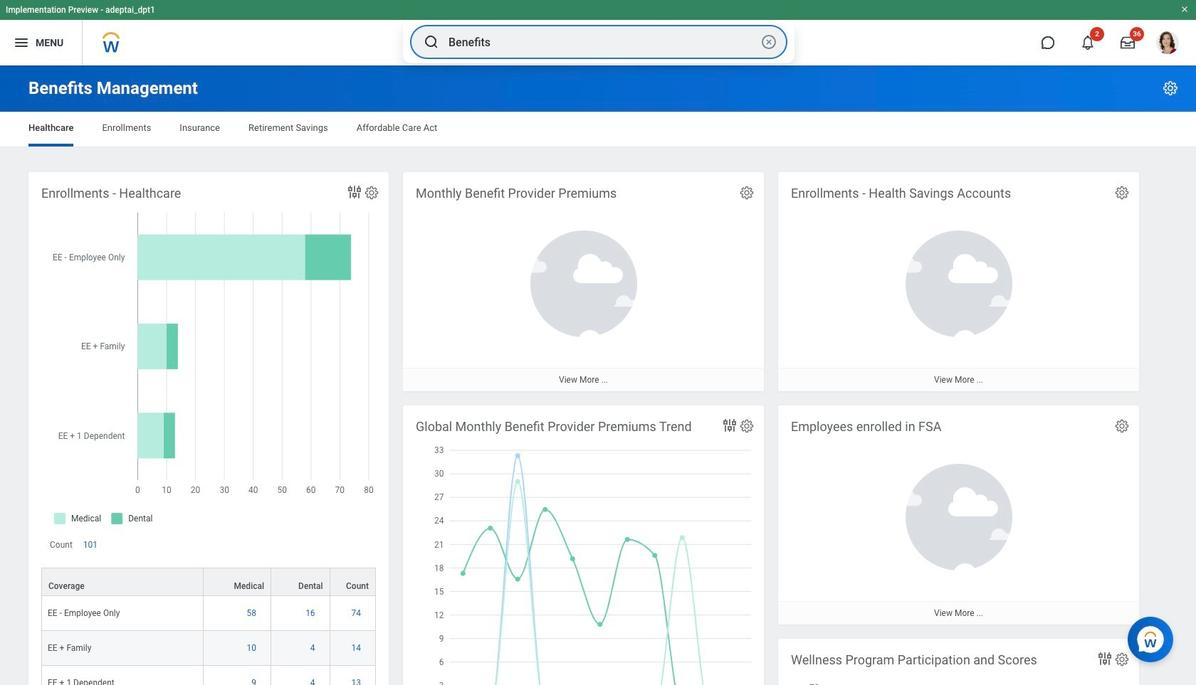 Task type: describe. For each thing, give the bounding box(es) containing it.
configure enrollments - healthcare image
[[364, 185, 379, 201]]

configure and view chart data image for configure enrollments - healthcare icon
[[346, 184, 363, 201]]

x circle image
[[760, 33, 778, 51]]

enrollments - health savings accounts element
[[778, 172, 1139, 392]]

global monthly benefit provider premiums trend element
[[403, 406, 764, 686]]

configure and view chart data image for 'configure global monthly benefit provider premiums trend' "icon"
[[721, 417, 738, 434]]

2 row from the top
[[41, 597, 376, 632]]

Search Workday  search field
[[449, 26, 758, 58]]

close environment banner image
[[1181, 5, 1189, 14]]

profile logan mcneil image
[[1156, 31, 1179, 57]]

justify image
[[13, 34, 30, 51]]



Task type: vqa. For each thing, say whether or not it's contained in the screenshot.
Configure And View Chart Data icon to the right
yes



Task type: locate. For each thing, give the bounding box(es) containing it.
monthly benefit provider premiums element
[[403, 172, 764, 392]]

1 horizontal spatial configure and view chart data image
[[721, 417, 738, 434]]

employees enrolled in fsa element
[[778, 406, 1139, 625]]

configure monthly benefit provider premiums image
[[739, 185, 755, 201]]

None search field
[[403, 21, 795, 63]]

wellness program participation and scores element
[[778, 639, 1139, 686]]

tab list
[[14, 112, 1182, 147]]

configure and view chart data image left 'configure global monthly benefit provider premiums trend' "icon"
[[721, 417, 738, 434]]

search image
[[423, 33, 440, 51]]

4 row from the top
[[41, 667, 376, 686]]

banner
[[0, 0, 1196, 66]]

configure and view chart data image inside global monthly benefit provider premiums trend "element"
[[721, 417, 738, 434]]

configure and view chart data image left configure enrollments - healthcare icon
[[346, 184, 363, 201]]

enrollments - healthcare element
[[28, 172, 389, 686]]

inbox large image
[[1121, 36, 1135, 50]]

configure enrollments - health savings accounts image
[[1114, 185, 1130, 201]]

0 vertical spatial configure and view chart data image
[[346, 184, 363, 201]]

0 horizontal spatial configure and view chart data image
[[346, 184, 363, 201]]

configure this page image
[[1162, 80, 1179, 97]]

main content
[[0, 66, 1196, 686]]

row
[[41, 568, 376, 597], [41, 597, 376, 632], [41, 632, 376, 667], [41, 667, 376, 686]]

configure and view chart data image inside enrollments - healthcare element
[[346, 184, 363, 201]]

configure and view chart data image
[[346, 184, 363, 201], [721, 417, 738, 434]]

1 vertical spatial configure and view chart data image
[[721, 417, 738, 434]]

3 row from the top
[[41, 632, 376, 667]]

notifications large image
[[1081, 36, 1095, 50]]

1 row from the top
[[41, 568, 376, 597]]

configure global monthly benefit provider premiums trend image
[[739, 419, 755, 434]]



